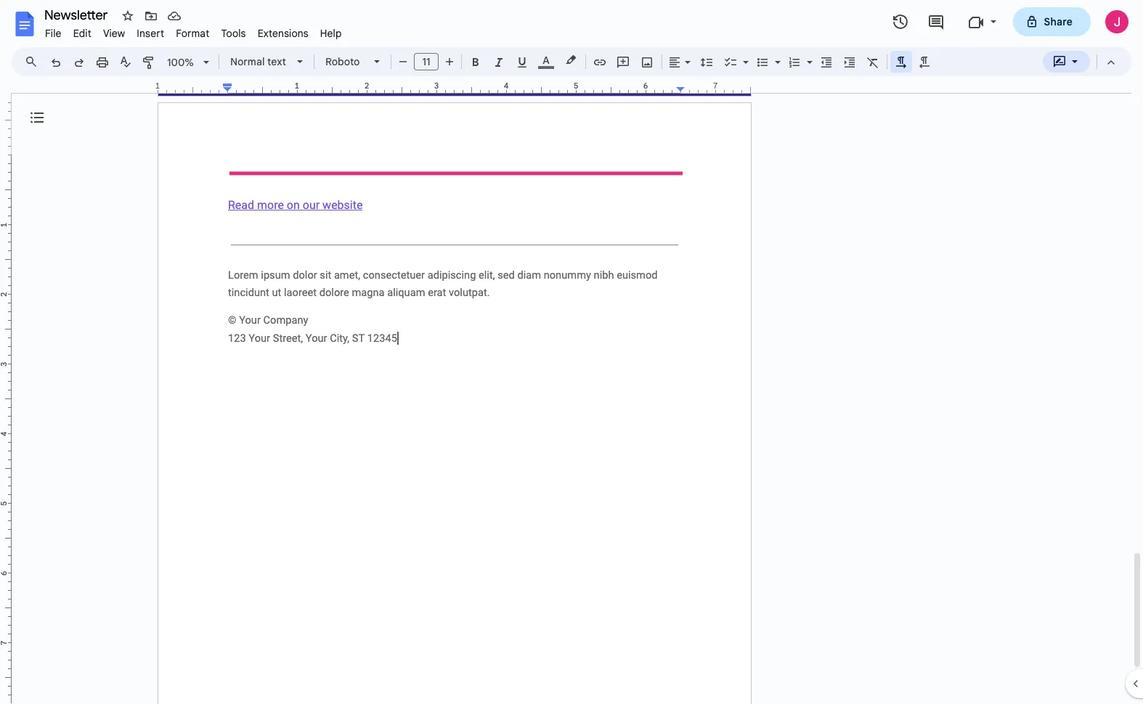 Task type: vqa. For each thing, say whether or not it's contained in the screenshot.
Format
yes



Task type: describe. For each thing, give the bounding box(es) containing it.
menu bar inside menu bar "banner"
[[39, 19, 348, 43]]

extensions menu item
[[252, 25, 314, 42]]

edit
[[73, 27, 91, 40]]

help
[[320, 27, 342, 40]]

Star checkbox
[[118, 6, 138, 26]]

1
[[155, 81, 160, 91]]

format
[[176, 27, 210, 40]]

tools menu item
[[215, 25, 252, 42]]

styles list. normal text selected. option
[[230, 52, 288, 72]]

roboto
[[326, 55, 360, 68]]

edit menu item
[[67, 25, 97, 42]]

insert image image
[[639, 52, 656, 72]]

view
[[103, 27, 125, 40]]

view menu item
[[97, 25, 131, 42]]

text color image
[[538, 52, 554, 69]]

Menus field
[[18, 52, 50, 72]]

share button
[[1013, 7, 1091, 36]]

font list. roboto selected. option
[[326, 52, 365, 72]]

top margin image
[[0, 103, 11, 159]]

highlight color image
[[563, 52, 579, 69]]

Zoom text field
[[163, 52, 198, 73]]

Rename text field
[[39, 6, 116, 23]]

mode and view toolbar
[[1043, 47, 1123, 76]]

left margin image
[[158, 82, 232, 93]]

format menu item
[[170, 25, 215, 42]]

text
[[267, 55, 286, 68]]



Task type: locate. For each thing, give the bounding box(es) containing it.
menu bar containing file
[[39, 19, 348, 43]]

normal
[[230, 55, 265, 68]]

right margin image
[[677, 82, 751, 93]]

Font size text field
[[415, 53, 438, 70]]

insert
[[137, 27, 164, 40]]

insert menu item
[[131, 25, 170, 42]]

application containing share
[[0, 0, 1144, 705]]

tools
[[221, 27, 246, 40]]

line & paragraph spacing image
[[699, 52, 715, 72]]

file
[[45, 27, 61, 40]]

normal text
[[230, 55, 286, 68]]

Font size field
[[414, 53, 445, 71]]

share
[[1044, 15, 1073, 28]]

main toolbar
[[43, 0, 937, 413]]

menu bar
[[39, 19, 348, 43]]

help menu item
[[314, 25, 348, 42]]

extensions
[[258, 27, 309, 40]]

Zoom field
[[161, 52, 216, 73]]

menu bar banner
[[0, 0, 1144, 705]]

application
[[0, 0, 1144, 705]]

file menu item
[[39, 25, 67, 42]]



